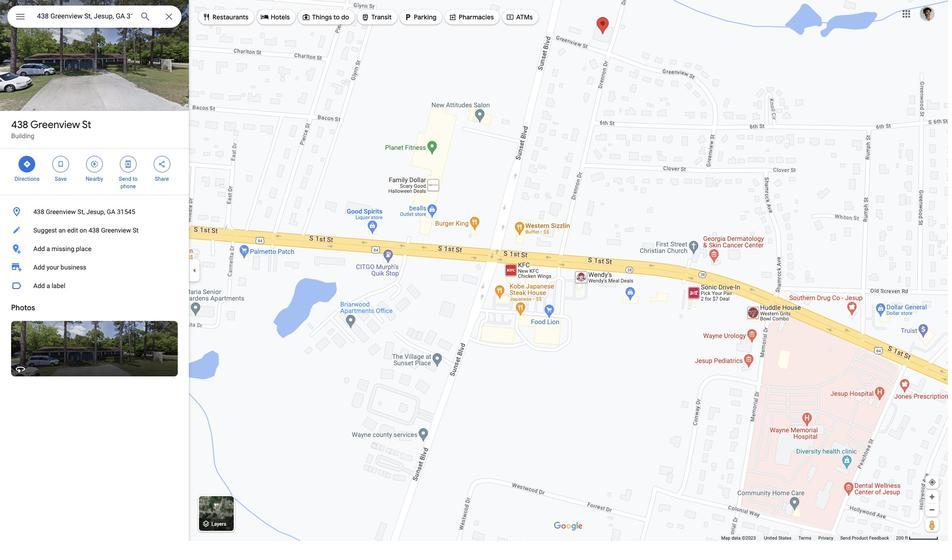 Task type: vqa. For each thing, say whether or not it's contained in the screenshot.


Task type: locate. For each thing, give the bounding box(es) containing it.
atms
[[516, 13, 533, 21]]

send product feedback button
[[841, 536, 890, 542]]

200 ft button
[[896, 536, 939, 541]]

to up phone
[[133, 176, 138, 182]]

a inside button
[[46, 283, 50, 290]]

1 vertical spatial st
[[133, 227, 139, 234]]

1 vertical spatial send
[[841, 536, 851, 541]]

1 horizontal spatial st
[[133, 227, 139, 234]]


[[15, 10, 26, 23]]

0 vertical spatial to
[[334, 13, 340, 21]]

map data ©2023
[[722, 536, 757, 541]]

2 a from the top
[[46, 283, 50, 290]]

footer inside 'google maps' element
[[722, 536, 896, 542]]

send for send product feedback
[[841, 536, 851, 541]]

438 for st,
[[33, 208, 44, 216]]

0 vertical spatial add
[[33, 245, 45, 253]]

send inside send product feedback button
[[841, 536, 851, 541]]

0 vertical spatial send
[[119, 176, 131, 182]]

to
[[334, 13, 340, 21], [133, 176, 138, 182]]

438 Greenview St, Jesup, GA 31545 field
[[7, 6, 182, 28]]

 parking
[[404, 12, 437, 22]]

1 horizontal spatial to
[[334, 13, 340, 21]]

add inside button
[[33, 283, 45, 290]]

jesup,
[[86, 208, 105, 216]]

a left missing
[[46, 245, 50, 253]]

building
[[11, 132, 34, 140]]


[[90, 159, 99, 170]]

add your business link
[[0, 258, 189, 277]]

0 vertical spatial a
[[46, 245, 50, 253]]

438 greenview st main content
[[0, 0, 189, 542]]

a for label
[[46, 283, 50, 290]]

footer
[[722, 536, 896, 542]]

2 add from the top
[[33, 264, 45, 271]]

2 vertical spatial 438
[[89, 227, 99, 234]]

send
[[119, 176, 131, 182], [841, 536, 851, 541]]

actions for 438 greenview st region
[[0, 149, 189, 195]]

send left "product" at bottom
[[841, 536, 851, 541]]

send product feedback
[[841, 536, 890, 541]]

send inside send to phone
[[119, 176, 131, 182]]

suggest an edit on 438 greenview st button
[[0, 221, 189, 240]]

add
[[33, 245, 45, 253], [33, 264, 45, 271], [33, 283, 45, 290]]

greenview inside 438 greenview st building
[[30, 119, 80, 132]]

1 vertical spatial add
[[33, 264, 45, 271]]

438 up suggest at the left top of page
[[33, 208, 44, 216]]

greenview down 'ga'
[[101, 227, 131, 234]]

 pharmacies
[[449, 12, 494, 22]]

add a missing place button
[[0, 240, 189, 258]]

a left label at the bottom of page
[[46, 283, 50, 290]]

add inside button
[[33, 245, 45, 253]]

st
[[82, 119, 91, 132], [133, 227, 139, 234]]

terms button
[[799, 536, 812, 542]]

greenview up an
[[46, 208, 76, 216]]

to inside  things to do
[[334, 13, 340, 21]]

 search field
[[7, 6, 182, 30]]

 button
[[7, 6, 33, 30]]

0 vertical spatial greenview
[[30, 119, 80, 132]]

0 horizontal spatial st
[[82, 119, 91, 132]]

a inside button
[[46, 245, 50, 253]]

google account: tariq douglas  
(tariq.douglas@adept.ai) image
[[920, 6, 935, 21]]

footer containing map data ©2023
[[722, 536, 896, 542]]

edit
[[67, 227, 78, 234]]

add for add a label
[[33, 283, 45, 290]]

to inside send to phone
[[133, 176, 138, 182]]

states
[[779, 536, 792, 541]]

1 vertical spatial to
[[133, 176, 138, 182]]

438
[[11, 119, 28, 132], [33, 208, 44, 216], [89, 227, 99, 234]]

0 vertical spatial st
[[82, 119, 91, 132]]

1 vertical spatial 438
[[33, 208, 44, 216]]


[[302, 12, 310, 22]]

st down 31545
[[133, 227, 139, 234]]

show street view coverage image
[[926, 519, 939, 533]]

438 greenview st, jesup, ga 31545 button
[[0, 203, 189, 221]]

0 horizontal spatial to
[[133, 176, 138, 182]]

greenview for st
[[30, 119, 80, 132]]

send to phone
[[119, 176, 138, 190]]

send up phone
[[119, 176, 131, 182]]

1 add from the top
[[33, 245, 45, 253]]

missing
[[52, 245, 74, 253]]

privacy button
[[819, 536, 834, 542]]

phone
[[121, 183, 136, 190]]

do
[[341, 13, 349, 21]]

1 horizontal spatial 438
[[33, 208, 44, 216]]

add a missing place
[[33, 245, 92, 253]]

 restaurants
[[202, 12, 249, 22]]

suggest an edit on 438 greenview st
[[33, 227, 139, 234]]

2 vertical spatial add
[[33, 283, 45, 290]]

on
[[80, 227, 87, 234]]

greenview
[[30, 119, 80, 132], [46, 208, 76, 216], [101, 227, 131, 234]]


[[202, 12, 211, 22]]

None field
[[37, 11, 132, 22]]

0 vertical spatial 438
[[11, 119, 28, 132]]

3 add from the top
[[33, 283, 45, 290]]

st up the 
[[82, 119, 91, 132]]

438 for st
[[11, 119, 28, 132]]

2 vertical spatial greenview
[[101, 227, 131, 234]]

hotels
[[271, 13, 290, 21]]

1 vertical spatial greenview
[[46, 208, 76, 216]]

438 up building
[[11, 119, 28, 132]]


[[449, 12, 457, 22]]

product
[[852, 536, 868, 541]]

438 right on
[[89, 227, 99, 234]]

collapse side panel image
[[189, 266, 200, 276]]

add down suggest at the left top of page
[[33, 245, 45, 253]]

greenview up building
[[30, 119, 80, 132]]

parking
[[414, 13, 437, 21]]

united
[[764, 536, 778, 541]]

privacy
[[819, 536, 834, 541]]

st,
[[78, 208, 85, 216]]

1 horizontal spatial send
[[841, 536, 851, 541]]

200 ft
[[896, 536, 909, 541]]

0 horizontal spatial 438
[[11, 119, 28, 132]]

0 horizontal spatial send
[[119, 176, 131, 182]]

1 vertical spatial a
[[46, 283, 50, 290]]

 things to do
[[302, 12, 349, 22]]

add a label
[[33, 283, 65, 290]]

438 inside 438 greenview st building
[[11, 119, 28, 132]]

a
[[46, 245, 50, 253], [46, 283, 50, 290]]

add for add a missing place
[[33, 245, 45, 253]]

your
[[46, 264, 59, 271]]

to left the do
[[334, 13, 340, 21]]

1 a from the top
[[46, 245, 50, 253]]

add left label at the bottom of page
[[33, 283, 45, 290]]

add left your
[[33, 264, 45, 271]]

©2023
[[742, 536, 756, 541]]



Task type: describe. For each thing, give the bounding box(es) containing it.
nearby
[[86, 176, 103, 182]]

business
[[61, 264, 86, 271]]


[[361, 12, 370, 22]]

st inside 438 greenview st building
[[82, 119, 91, 132]]

map
[[722, 536, 731, 541]]

add your business
[[33, 264, 86, 271]]

directions
[[15, 176, 40, 182]]


[[158, 159, 166, 170]]

200
[[896, 536, 904, 541]]

 hotels
[[261, 12, 290, 22]]

 transit
[[361, 12, 392, 22]]

none field inside '438 greenview st, jesup, ga 31545' field
[[37, 11, 132, 22]]

share
[[155, 176, 169, 182]]

438 greenview st, jesup, ga 31545
[[33, 208, 135, 216]]


[[57, 159, 65, 170]]

zoom in image
[[929, 494, 936, 501]]


[[404, 12, 412, 22]]

layers
[[212, 522, 226, 528]]


[[506, 12, 515, 22]]

transit
[[372, 13, 392, 21]]

st inside button
[[133, 227, 139, 234]]

ga
[[107, 208, 115, 216]]

add for add your business
[[33, 264, 45, 271]]

send for send to phone
[[119, 176, 131, 182]]

pharmacies
[[459, 13, 494, 21]]

an
[[59, 227, 66, 234]]


[[23, 159, 31, 170]]

a for missing
[[46, 245, 50, 253]]

united states
[[764, 536, 792, 541]]

place
[[76, 245, 92, 253]]

438 greenview st building
[[11, 119, 91, 140]]

31545
[[117, 208, 135, 216]]

2 horizontal spatial 438
[[89, 227, 99, 234]]

zoom out image
[[929, 507, 936, 514]]

google maps element
[[0, 0, 949, 542]]

feedback
[[870, 536, 890, 541]]

greenview for st,
[[46, 208, 76, 216]]


[[124, 159, 132, 170]]

terms
[[799, 536, 812, 541]]

things
[[312, 13, 332, 21]]

suggest
[[33, 227, 57, 234]]

save
[[55, 176, 67, 182]]

add a label button
[[0, 277, 189, 296]]

photos
[[11, 304, 35, 313]]

ft
[[905, 536, 909, 541]]

 atms
[[506, 12, 533, 22]]

show your location image
[[929, 479, 937, 487]]


[[261, 12, 269, 22]]

restaurants
[[213, 13, 249, 21]]

label
[[52, 283, 65, 290]]

data
[[732, 536, 741, 541]]

united states button
[[764, 536, 792, 542]]



